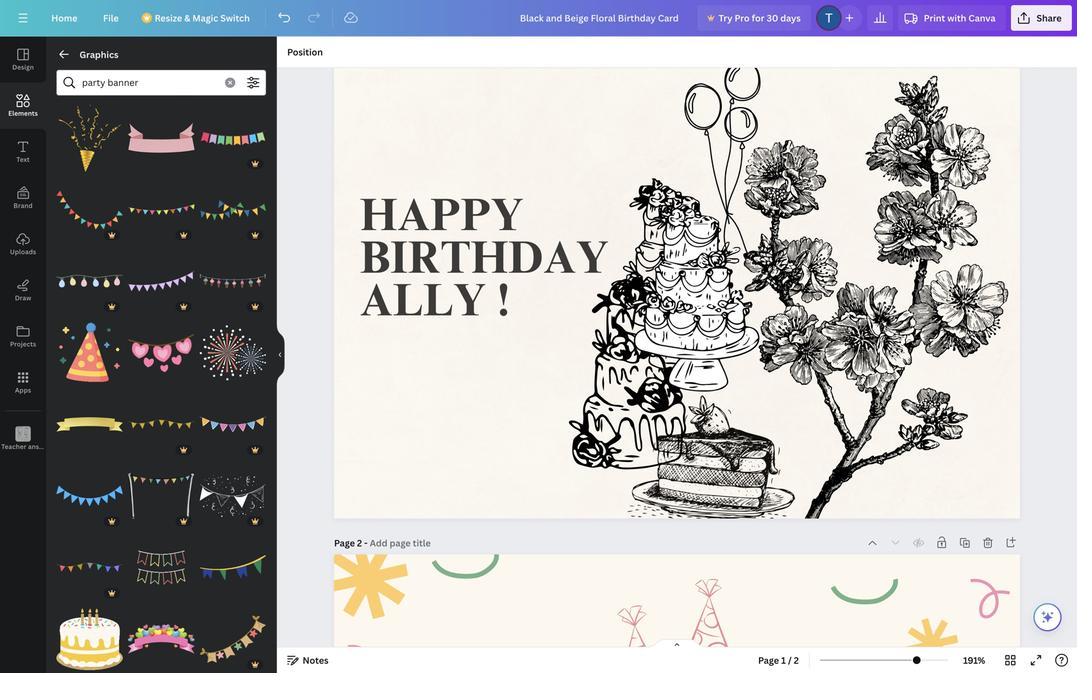 Task type: locate. For each thing, give the bounding box(es) containing it.
show pages image
[[647, 639, 708, 649]]

notes
[[303, 655, 329, 667]]

share
[[1037, 12, 1063, 24]]

1 vertical spatial 2
[[795, 655, 800, 667]]

draw button
[[0, 268, 46, 314]]

share button
[[1012, 5, 1073, 31]]

teacher
[[1, 443, 26, 451]]

1 horizontal spatial 2
[[795, 655, 800, 667]]

party sign. image
[[200, 607, 266, 673]]

page left -
[[334, 537, 355, 550]]

magic
[[193, 12, 218, 24]]

side panel tab list
[[0, 37, 67, 463]]

ice cream banner image
[[200, 248, 266, 315]]

1 vertical spatial page
[[759, 655, 780, 667]]

file
[[103, 12, 119, 24]]

1
[[782, 655, 787, 667]]

colorful party banner image
[[200, 105, 266, 172]]

ally !
[[360, 283, 510, 328]]

try pro for 30 days button
[[698, 5, 812, 31]]

/
[[789, 655, 792, 667]]

Search graphics search field
[[82, 71, 218, 95]]

page
[[334, 537, 355, 550], [759, 655, 780, 667]]

party flags banner image
[[200, 392, 266, 458]]

-
[[364, 537, 368, 550]]

pastel colorful party banner image
[[56, 33, 123, 100]]

1 horizontal spatial colorful fiesta party banner image
[[128, 33, 195, 100]]

0 horizontal spatial colorful fiesta party banner image
[[56, 177, 123, 243]]

canva
[[969, 12, 996, 24]]

2
[[357, 537, 362, 550], [795, 655, 800, 667]]

home
[[51, 12, 77, 24]]

apps
[[15, 386, 31, 395]]

page 1 / 2
[[759, 655, 800, 667]]

&
[[184, 12, 190, 24]]

0 horizontal spatial page
[[334, 537, 355, 550]]

position
[[287, 46, 323, 58]]

0 vertical spatial page
[[334, 537, 355, 550]]

days
[[781, 12, 801, 24]]

group
[[56, 33, 123, 100], [128, 33, 195, 100], [200, 33, 266, 100], [56, 105, 123, 172], [128, 105, 195, 172], [200, 105, 266, 172], [56, 177, 123, 243], [128, 177, 195, 243], [200, 177, 266, 243], [56, 241, 123, 315], [128, 241, 195, 315], [200, 241, 266, 315], [56, 312, 123, 386], [128, 312, 195, 386], [200, 312, 266, 386], [56, 384, 123, 458], [128, 392, 195, 458], [200, 392, 266, 458], [128, 456, 195, 530], [200, 456, 266, 530], [56, 463, 123, 530], [56, 527, 123, 601], [128, 527, 195, 601], [200, 527, 266, 601], [56, 599, 123, 673], [128, 607, 195, 673], [200, 607, 266, 673]]

brazil flag-colored garland image
[[200, 535, 266, 601]]

with
[[948, 12, 967, 24]]

resize
[[155, 12, 182, 24]]

0 vertical spatial 2
[[357, 537, 362, 550]]

try
[[719, 12, 733, 24]]

graphics
[[80, 48, 119, 61]]

page inside button
[[759, 655, 780, 667]]

1 horizontal spatial page
[[759, 655, 780, 667]]

try pro for 30 days
[[719, 12, 801, 24]]

2 right /
[[795, 655, 800, 667]]

valentines heart banner image
[[128, 320, 195, 386]]

colorful fiesta party banner image
[[128, 33, 195, 100], [56, 177, 123, 243]]

page for page 1 / 2
[[759, 655, 780, 667]]

colorful glittering triangle banner image
[[56, 535, 123, 601]]

happy
[[360, 198, 524, 243]]

for
[[752, 12, 765, 24]]

page for page 2 -
[[334, 537, 355, 550]]

2 left -
[[357, 537, 362, 550]]

191% button
[[954, 651, 996, 671]]

0 horizontal spatial 2
[[357, 537, 362, 550]]

switch
[[221, 12, 250, 24]]

brand button
[[0, 175, 46, 221]]

birthday flag party banner image
[[128, 177, 195, 243]]

black and pink party garland flat illustration image
[[200, 33, 266, 100]]

page left "1"
[[759, 655, 780, 667]]

elegant gold new year's eve ribbon banner image
[[56, 392, 123, 458]]

birthday
[[360, 240, 609, 286]]

keys
[[52, 443, 67, 451]]

answer
[[28, 443, 51, 451]]

home link
[[41, 5, 88, 31]]

page 1 / 2 button
[[754, 651, 805, 671]]

position button
[[282, 42, 328, 62]]

191%
[[964, 655, 986, 667]]



Task type: vqa. For each thing, say whether or not it's contained in the screenshot.
education creator link
no



Task type: describe. For each thing, give the bounding box(es) containing it.
hide image
[[277, 324, 285, 386]]

easter egg decorative banner image
[[56, 248, 123, 315]]

Design title text field
[[510, 5, 693, 31]]

elements button
[[0, 83, 46, 129]]

pastel purple party banner image
[[128, 248, 195, 315]]

Page title text field
[[370, 537, 432, 550]]

party banner image
[[56, 463, 123, 530]]

ally
[[360, 283, 487, 328]]

2 inside button
[[795, 655, 800, 667]]

uploads
[[10, 248, 36, 256]]

print with canva button
[[899, 5, 1007, 31]]

teacher answer keys
[[1, 443, 67, 451]]

text
[[16, 155, 30, 164]]

30
[[767, 12, 779, 24]]

resize & magic switch button
[[134, 5, 260, 31]]

main menu bar
[[0, 0, 1078, 37]]

gold glittering triangle banner image
[[128, 392, 195, 458]]

brand
[[13, 201, 33, 210]]

party banner icon image
[[200, 177, 266, 243]]

fireworks usa 4th july america independence day image
[[200, 320, 266, 386]]

file button
[[93, 5, 129, 31]]

pink banner with colorful hearts illustration image
[[128, 607, 195, 673]]

notes button
[[282, 651, 334, 671]]

projects button
[[0, 314, 46, 360]]

print with canva
[[925, 12, 996, 24]]

1 vertical spatial colorful fiesta party banner image
[[56, 177, 123, 243]]

text button
[[0, 129, 46, 175]]

canva assistant image
[[1041, 610, 1056, 626]]

0 vertical spatial colorful fiesta party banner image
[[128, 33, 195, 100]]

uploads button
[[0, 221, 46, 268]]

metallic celebratory gold party popper image
[[56, 105, 123, 172]]

resize & magic switch
[[155, 12, 250, 24]]

pro
[[735, 12, 750, 24]]

projects
[[10, 340, 36, 349]]

page 2 -
[[334, 537, 370, 550]]

print
[[925, 12, 946, 24]]

elements
[[8, 109, 38, 118]]

draw
[[15, 294, 31, 303]]

;
[[22, 444, 24, 451]]

party flegs image
[[128, 463, 195, 530]]

design
[[12, 63, 34, 72]]

paper cutout ribbon banner image
[[128, 105, 195, 172]]

!
[[498, 283, 510, 328]]

apps button
[[0, 360, 46, 406]]

design button
[[0, 37, 46, 83]]



